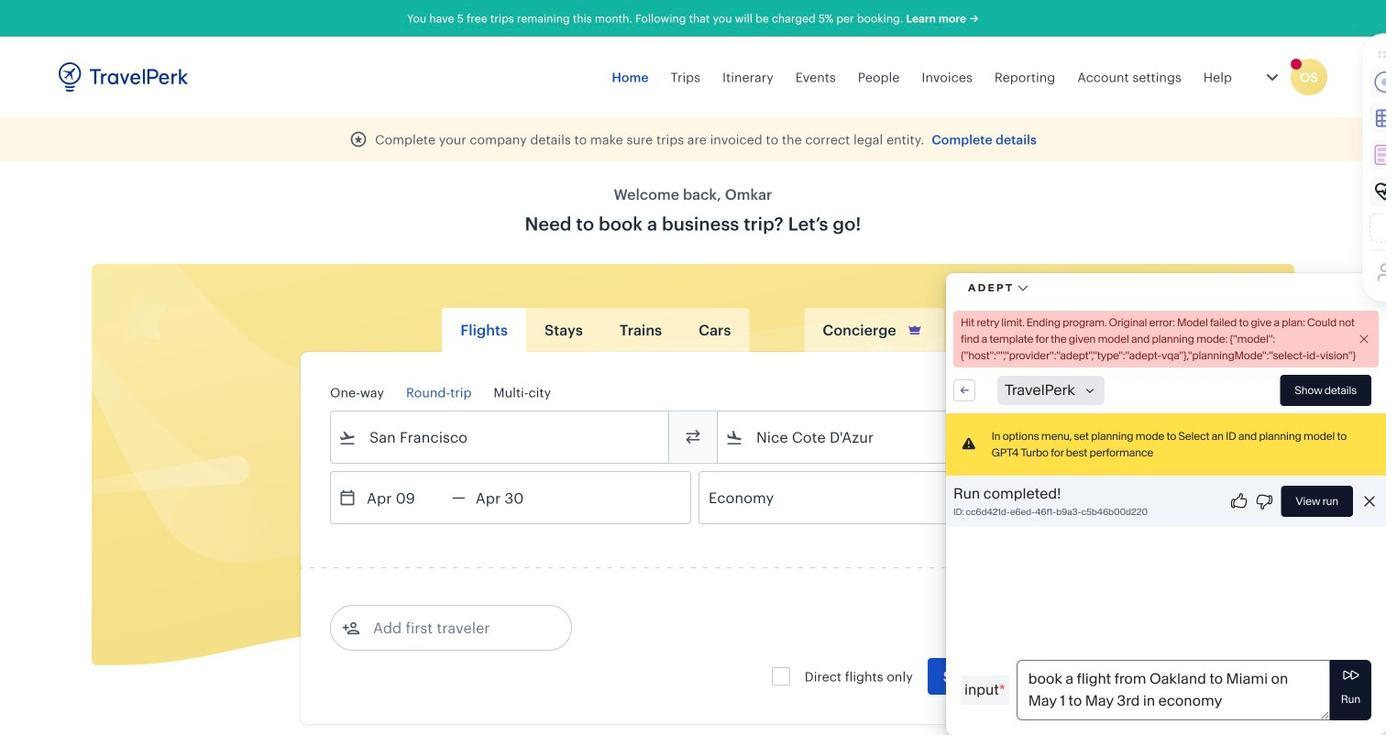 Task type: vqa. For each thing, say whether or not it's contained in the screenshot.
Return text field
yes



Task type: describe. For each thing, give the bounding box(es) containing it.
Add first traveler search field
[[361, 614, 551, 643]]



Task type: locate. For each thing, give the bounding box(es) containing it.
To search field
[[744, 423, 1032, 452]]

From search field
[[357, 423, 645, 452]]

Depart text field
[[357, 472, 452, 524]]

Return text field
[[466, 472, 561, 524]]



